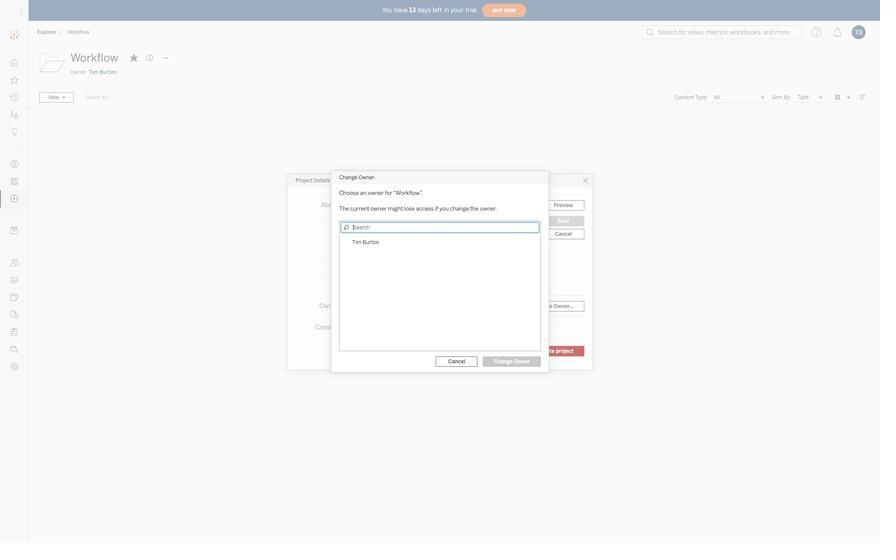 Task type: describe. For each thing, give the bounding box(es) containing it.
change owner…
[[534, 303, 574, 309]]

project
[[556, 348, 574, 354]]

you
[[440, 205, 449, 212]]

delete project button
[[528, 346, 585, 356]]

change for change owner… button
[[534, 303, 553, 309]]

you
[[382, 6, 393, 14]]

1 vertical spatial workflow
[[70, 51, 118, 65]]

created
[[315, 323, 339, 331]]

change owner inside button
[[494, 359, 530, 365]]

navigation panel element
[[0, 26, 28, 376]]

your
[[451, 6, 464, 14]]

users image
[[10, 258, 18, 266]]

preview button
[[543, 200, 585, 210]]

tim burton
[[352, 239, 379, 245]]

sort
[[773, 94, 783, 100]]

buy now
[[493, 8, 516, 13]]

all
[[102, 94, 108, 100]]

collections image
[[10, 178, 18, 185]]

0 horizontal spatial burton
[[100, 69, 117, 75]]

buy now button
[[482, 3, 527, 17]]

cancel button inside project details dialog
[[543, 229, 585, 239]]

change
[[450, 205, 469, 212]]

delete
[[539, 348, 555, 354]]

change for change owner button
[[494, 359, 513, 365]]

tim burton link
[[89, 68, 117, 76]]

personal space image
[[10, 160, 18, 168]]

owner left the tim burton link
[[70, 69, 86, 75]]

the
[[470, 205, 479, 212]]

Search text field
[[341, 222, 540, 233]]

buy
[[493, 8, 503, 13]]

owner tim burton
[[70, 69, 117, 75]]

left
[[433, 6, 442, 14]]

explore
[[37, 29, 56, 35]]

owner…
[[554, 303, 574, 309]]

0 vertical spatial tim
[[89, 69, 98, 75]]

shared with me image
[[10, 111, 18, 119]]

type:
[[696, 94, 708, 100]]

explore image
[[10, 195, 18, 203]]

external assets image
[[10, 227, 18, 235]]

cancel inside project details dialog
[[555, 231, 572, 237]]

0 vertical spatial change
[[339, 174, 358, 181]]

home image
[[10, 59, 18, 67]]

an
[[360, 190, 367, 196]]

project image
[[39, 49, 65, 75]]

main navigation. press the up and down arrow keys to access links. element
[[0, 54, 28, 376]]

site status image
[[10, 345, 18, 353]]

cancel inside change owner dialog
[[449, 359, 466, 365]]

owner.
[[480, 205, 497, 212]]

0 vertical spatial change owner
[[339, 174, 375, 181]]

0 vertical spatial workflow
[[67, 29, 90, 35]]

access
[[416, 205, 434, 212]]

project details dialog
[[288, 174, 593, 369]]

recommendations image
[[10, 128, 18, 136]]

new
[[49, 94, 59, 100]]

if
[[435, 205, 438, 212]]

favorites image
[[10, 76, 18, 84]]

change owner button
[[483, 356, 541, 367]]

tasks image
[[10, 328, 18, 336]]

content type:
[[675, 94, 708, 100]]

preview
[[554, 202, 574, 208]]

now
[[504, 8, 516, 13]]

owner up "an"
[[359, 174, 375, 181]]

recents image
[[10, 94, 18, 101]]



Task type: locate. For each thing, give the bounding box(es) containing it.
the current owner might lose access if you change the owner.
[[339, 205, 497, 212]]

tim up select
[[89, 69, 98, 75]]

about
[[321, 201, 339, 209]]

workflow right /
[[67, 29, 90, 35]]

select all
[[85, 94, 108, 100]]

tim down current
[[352, 239, 362, 245]]

owner
[[368, 190, 384, 196], [371, 205, 387, 212]]

1 vertical spatial change owner
[[494, 359, 530, 365]]

project details
[[296, 177, 330, 183]]

owner
[[70, 69, 86, 75], [359, 174, 375, 181], [320, 302, 339, 310], [514, 359, 530, 365]]

owner for might
[[371, 205, 387, 212]]

owner right "an"
[[368, 190, 384, 196]]

0 horizontal spatial change owner
[[339, 174, 375, 181]]

days
[[418, 6, 431, 14]]

burton down current
[[363, 239, 379, 245]]

project
[[296, 177, 313, 183]]

cancel button inside change owner dialog
[[436, 356, 478, 367]]

settings image
[[10, 363, 18, 371]]

1 vertical spatial tim
[[352, 239, 362, 245]]

details
[[314, 177, 330, 183]]

1 horizontal spatial change owner
[[494, 359, 530, 365]]

workflow
[[67, 29, 90, 35], [70, 51, 118, 65]]

delete project
[[539, 348, 574, 354]]

you have 13 days left in your trial.
[[382, 6, 479, 14]]

1 horizontal spatial change
[[494, 359, 513, 365]]

1 vertical spatial change
[[534, 303, 553, 309]]

have
[[394, 6, 408, 14]]

1 horizontal spatial cancel
[[555, 231, 572, 237]]

change owner
[[339, 174, 375, 181], [494, 359, 530, 365]]

1 vertical spatial burton
[[363, 239, 379, 245]]

by:
[[784, 94, 792, 100]]

tim
[[89, 69, 98, 75], [352, 239, 362, 245]]

sort by:
[[773, 94, 792, 100]]

burton
[[100, 69, 117, 75], [363, 239, 379, 245]]

select
[[85, 94, 101, 100]]

owner for for
[[368, 190, 384, 196]]

owner inside project details dialog
[[320, 302, 339, 310]]

1 vertical spatial cancel button
[[436, 356, 478, 367]]

0 vertical spatial cancel button
[[543, 229, 585, 239]]

0 vertical spatial owner
[[368, 190, 384, 196]]

0 vertical spatial burton
[[100, 69, 117, 75]]

schedules image
[[10, 293, 18, 301]]

0 horizontal spatial tim
[[89, 69, 98, 75]]

explore /
[[37, 29, 62, 35]]

0 horizontal spatial cancel
[[449, 359, 466, 365]]

in
[[444, 6, 449, 14]]

1 horizontal spatial tim
[[352, 239, 362, 245]]

0 horizontal spatial change
[[339, 174, 358, 181]]

2 vertical spatial change
[[494, 359, 513, 365]]

owner up created
[[320, 302, 339, 310]]

change inside project details dialog
[[534, 303, 553, 309]]

0 horizontal spatial cancel button
[[436, 356, 478, 367]]

2 horizontal spatial change
[[534, 303, 553, 309]]

current
[[351, 205, 370, 212]]

owner down choose an owner for "workflow".
[[371, 205, 387, 212]]

might
[[388, 205, 403, 212]]

trial.
[[466, 6, 479, 14]]

the
[[339, 205, 349, 212]]

groups image
[[10, 276, 18, 284]]

change owner dialog
[[332, 171, 549, 372]]

jobs image
[[10, 311, 18, 319]]

for
[[385, 190, 393, 196]]

select all button
[[79, 92, 114, 103]]

lose
[[404, 205, 415, 212]]

1 vertical spatial cancel
[[449, 359, 466, 365]]

cancel
[[555, 231, 572, 237], [449, 359, 466, 365]]

1 vertical spatial owner
[[371, 205, 387, 212]]

change owner… button
[[523, 301, 585, 311]]

About text field
[[347, 200, 538, 269]]

workflow up owner tim burton
[[70, 51, 118, 65]]

burton up all
[[100, 69, 117, 75]]

13
[[410, 6, 416, 14]]

burton inside change owner dialog
[[363, 239, 379, 245]]

0 vertical spatial cancel
[[555, 231, 572, 237]]

cancel button
[[543, 229, 585, 239], [436, 356, 478, 367]]

new button
[[39, 92, 74, 103]]

choose
[[339, 190, 359, 196]]

explore link
[[37, 29, 57, 36]]

1 horizontal spatial burton
[[363, 239, 379, 245]]

workflow element
[[65, 29, 92, 35]]

1 horizontal spatial cancel button
[[543, 229, 585, 239]]

tim inside change owner dialog
[[352, 239, 362, 245]]

choose an owner for "workflow".
[[339, 190, 423, 196]]

content
[[675, 94, 695, 100]]

"workflow".
[[393, 190, 423, 196]]

/
[[59, 29, 62, 35]]

owner down the delete project button
[[514, 359, 530, 365]]

owner inside button
[[514, 359, 530, 365]]

change
[[339, 174, 358, 181], [534, 303, 553, 309], [494, 359, 513, 365]]



Task type: vqa. For each thing, say whether or not it's contained in the screenshot.
middle on
no



